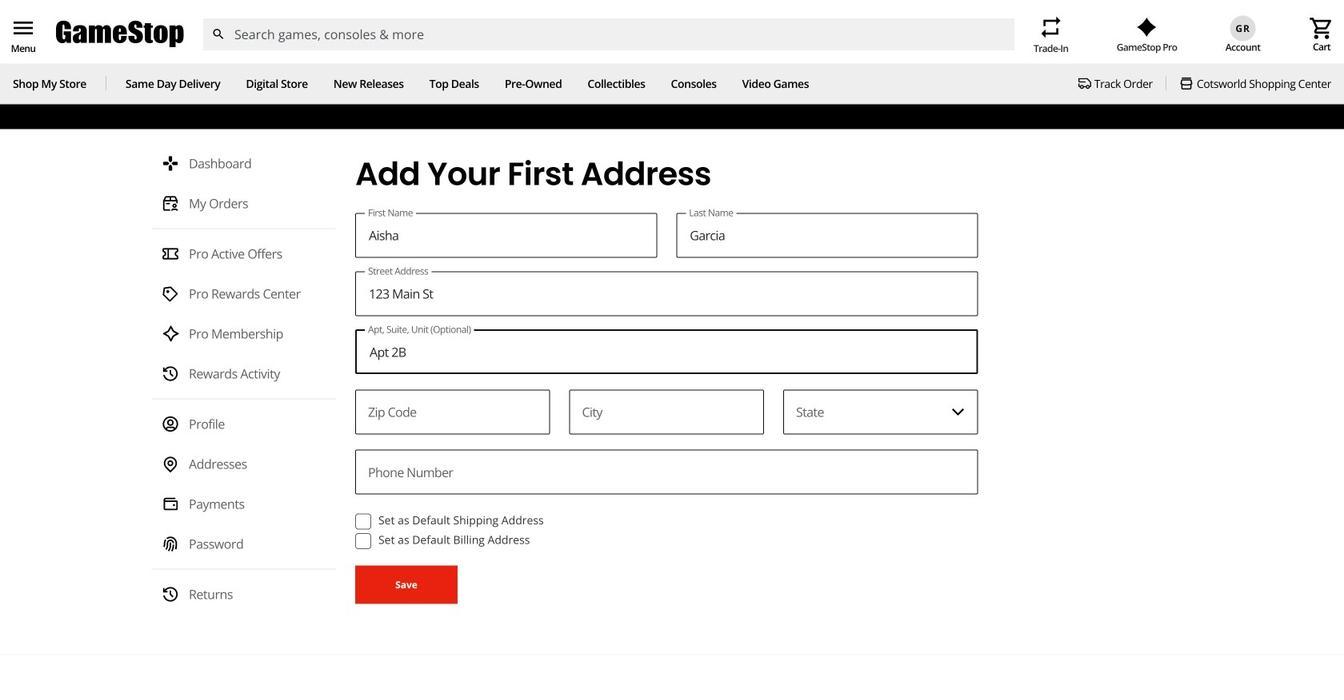 Task type: describe. For each thing, give the bounding box(es) containing it.
pro active offers icon image
[[162, 245, 179, 263]]



Task type: locate. For each thing, give the bounding box(es) containing it.
pro rewards center icon image
[[162, 285, 179, 303]]

gamestop image
[[56, 19, 184, 50]]

profile icon image
[[162, 416, 179, 434]]

None search field
[[203, 18, 1015, 50]]

None telephone field
[[355, 390, 550, 435]]

None text field
[[355, 213, 657, 258], [677, 213, 978, 258], [355, 330, 978, 375], [355, 450, 978, 495], [355, 213, 657, 258], [677, 213, 978, 258], [355, 330, 978, 375], [355, 450, 978, 495]]

my orders icon image
[[162, 195, 179, 213]]

pro membership icon image
[[162, 326, 179, 343]]

returns icon image
[[162, 586, 179, 604]]

Search games, consoles & more search field
[[235, 18, 986, 50]]

addresses icon image
[[162, 456, 179, 474]]

dashboard icon image
[[162, 155, 179, 173]]

None text field
[[355, 272, 978, 316], [569, 390, 764, 435], [355, 272, 978, 316], [569, 390, 764, 435]]

rewards activity icon image
[[162, 366, 179, 383]]

password icon image
[[162, 536, 179, 554]]

payments icon image
[[162, 496, 179, 514]]

gamestop pro icon image
[[1137, 18, 1157, 37]]



Task type: vqa. For each thing, say whether or not it's contained in the screenshot.
leftmost can
no



